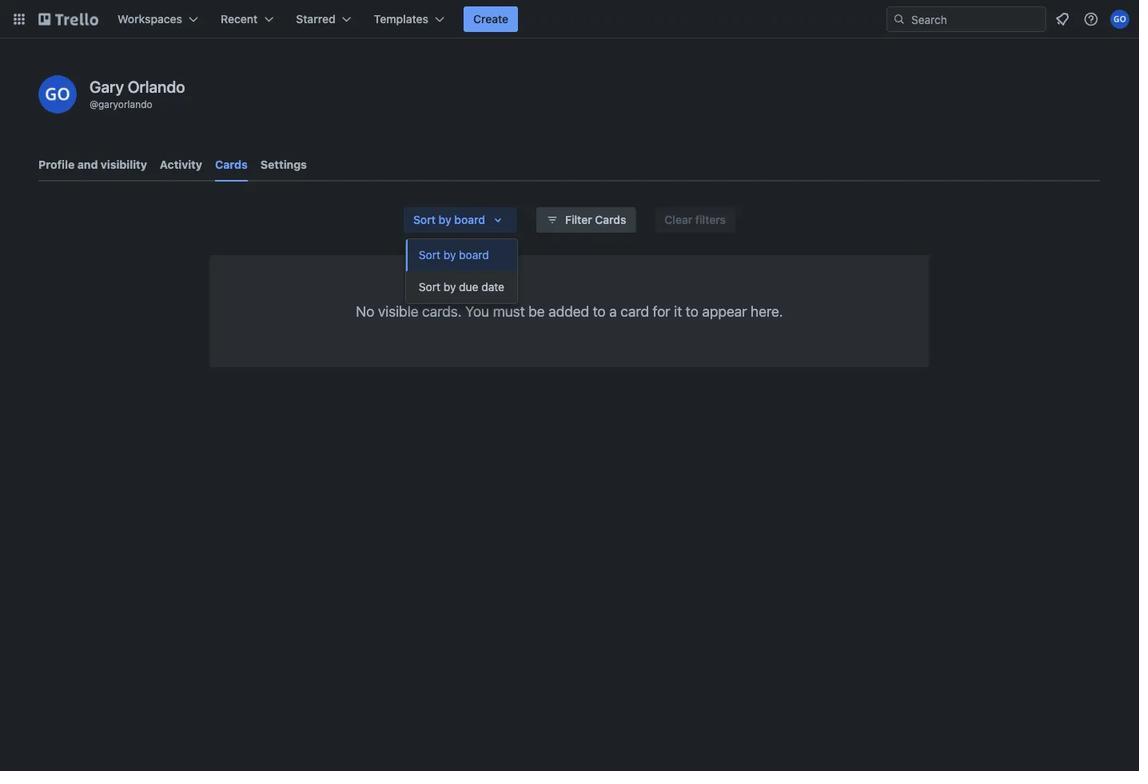 Task type: vqa. For each thing, say whether or not it's contained in the screenshot.
board for Sort by board button
yes



Task type: describe. For each thing, give the bounding box(es) containing it.
date
[[482, 280, 505, 294]]

visible
[[378, 302, 419, 320]]

board for sort by board button
[[459, 248, 489, 262]]

back to home image
[[38, 6, 98, 32]]

recent button
[[211, 6, 283, 32]]

activity
[[160, 158, 202, 171]]

clear filters button
[[655, 207, 736, 233]]

gary orlando (garyorlando) image
[[1111, 10, 1130, 29]]

profile
[[38, 158, 75, 171]]

visibility
[[101, 158, 147, 171]]

it
[[674, 302, 683, 320]]

1 to from the left
[[593, 302, 606, 320]]

filter
[[566, 213, 592, 226]]

cards.
[[422, 302, 462, 320]]

due
[[459, 280, 479, 294]]

card
[[621, 302, 650, 320]]

workspaces
[[118, 12, 182, 26]]

clear
[[665, 213, 693, 226]]

sort by board button
[[404, 207, 518, 233]]

cards inside button
[[595, 213, 627, 226]]

recent
[[221, 12, 258, 26]]

gary orlando @ garyorlando
[[90, 77, 185, 110]]

be
[[529, 302, 545, 320]]

@
[[90, 98, 98, 110]]

must
[[493, 302, 525, 320]]

create
[[474, 12, 509, 26]]

no
[[356, 302, 375, 320]]

filter cards button
[[537, 207, 636, 233]]

no visible cards. you must be added to a card for it to appear here.
[[356, 302, 784, 320]]

0 notifications image
[[1053, 10, 1073, 29]]

open information menu image
[[1084, 11, 1100, 27]]

sort for sort by board button
[[419, 248, 441, 262]]

primary element
[[0, 0, 1140, 38]]

Search field
[[906, 7, 1046, 31]]

create button
[[464, 6, 518, 32]]

you
[[466, 302, 490, 320]]

sort by due date
[[419, 280, 505, 294]]

settings link
[[261, 150, 307, 179]]

profile and visibility link
[[38, 150, 147, 179]]

by for sort by board dropdown button on the top left of page
[[439, 213, 452, 226]]



Task type: locate. For each thing, give the bounding box(es) containing it.
by up sort by due date at the top left
[[444, 248, 456, 262]]

to right it
[[686, 302, 699, 320]]

1 vertical spatial sort by board
[[419, 248, 489, 262]]

clear filters
[[665, 213, 726, 226]]

starred
[[296, 12, 336, 26]]

appear
[[703, 302, 747, 320]]

board
[[455, 213, 486, 226], [459, 248, 489, 262]]

menu
[[406, 239, 518, 303]]

board up sort by board button
[[455, 213, 486, 226]]

board inside dropdown button
[[455, 213, 486, 226]]

gary orlando (garyorlando) image
[[38, 75, 77, 114]]

orlando
[[128, 77, 185, 96]]

board up due at left top
[[459, 248, 489, 262]]

by for sort by board button
[[444, 248, 456, 262]]

sort by board inside dropdown button
[[414, 213, 486, 226]]

by inside dropdown button
[[439, 213, 452, 226]]

sort by board inside button
[[419, 248, 489, 262]]

0 vertical spatial sort by board
[[414, 213, 486, 226]]

by for sort by due date button
[[444, 280, 456, 294]]

cards right filter
[[595, 213, 627, 226]]

sort inside sort by board dropdown button
[[414, 213, 436, 226]]

1 vertical spatial cards
[[595, 213, 627, 226]]

sort for sort by board dropdown button on the top left of page
[[414, 213, 436, 226]]

settings
[[261, 158, 307, 171]]

sort by board
[[414, 213, 486, 226], [419, 248, 489, 262]]

0 vertical spatial cards
[[215, 158, 248, 171]]

1 horizontal spatial cards
[[595, 213, 627, 226]]

filter cards
[[566, 213, 627, 226]]

cards
[[215, 158, 248, 171], [595, 213, 627, 226]]

0 vertical spatial by
[[439, 213, 452, 226]]

templates
[[374, 12, 429, 26]]

sort by board up sort by board button
[[414, 213, 486, 226]]

0 horizontal spatial to
[[593, 302, 606, 320]]

1 vertical spatial by
[[444, 248, 456, 262]]

templates button
[[365, 6, 454, 32]]

menu containing sort by board
[[406, 239, 518, 303]]

sort by board button
[[406, 239, 518, 271]]

activity link
[[160, 150, 202, 179]]

cards link
[[215, 150, 248, 182]]

0 vertical spatial sort
[[414, 213, 436, 226]]

garyorlando
[[98, 98, 152, 110]]

by up sort by board button
[[439, 213, 452, 226]]

sort up sort by board button
[[414, 213, 436, 226]]

board inside button
[[459, 248, 489, 262]]

2 vertical spatial sort
[[419, 280, 441, 294]]

to left a
[[593, 302, 606, 320]]

sort by due date button
[[406, 271, 518, 303]]

here.
[[751, 302, 784, 320]]

sort for sort by due date button
[[419, 280, 441, 294]]

search image
[[893, 13, 906, 26]]

starred button
[[287, 6, 361, 32]]

cards right activity at the left top of page
[[215, 158, 248, 171]]

0 horizontal spatial cards
[[215, 158, 248, 171]]

and
[[77, 158, 98, 171]]

board for sort by board dropdown button on the top left of page
[[455, 213, 486, 226]]

filters
[[696, 213, 726, 226]]

sort
[[414, 213, 436, 226], [419, 248, 441, 262], [419, 280, 441, 294]]

sort inside sort by board button
[[419, 248, 441, 262]]

workspaces button
[[108, 6, 208, 32]]

a
[[610, 302, 617, 320]]

0 vertical spatial board
[[455, 213, 486, 226]]

by
[[439, 213, 452, 226], [444, 248, 456, 262], [444, 280, 456, 294]]

2 vertical spatial by
[[444, 280, 456, 294]]

sort up sort by due date at the top left
[[419, 248, 441, 262]]

sort by board for sort by board dropdown button on the top left of page
[[414, 213, 486, 226]]

sort by board for sort by board button
[[419, 248, 489, 262]]

2 to from the left
[[686, 302, 699, 320]]

added
[[549, 302, 590, 320]]

sort up cards.
[[419, 280, 441, 294]]

1 vertical spatial board
[[459, 248, 489, 262]]

to
[[593, 302, 606, 320], [686, 302, 699, 320]]

by left due at left top
[[444, 280, 456, 294]]

sort by board up sort by due date at the top left
[[419, 248, 489, 262]]

profile and visibility
[[38, 158, 147, 171]]

1 vertical spatial sort
[[419, 248, 441, 262]]

for
[[653, 302, 671, 320]]

1 horizontal spatial to
[[686, 302, 699, 320]]

sort inside sort by due date button
[[419, 280, 441, 294]]

gary
[[90, 77, 124, 96]]



